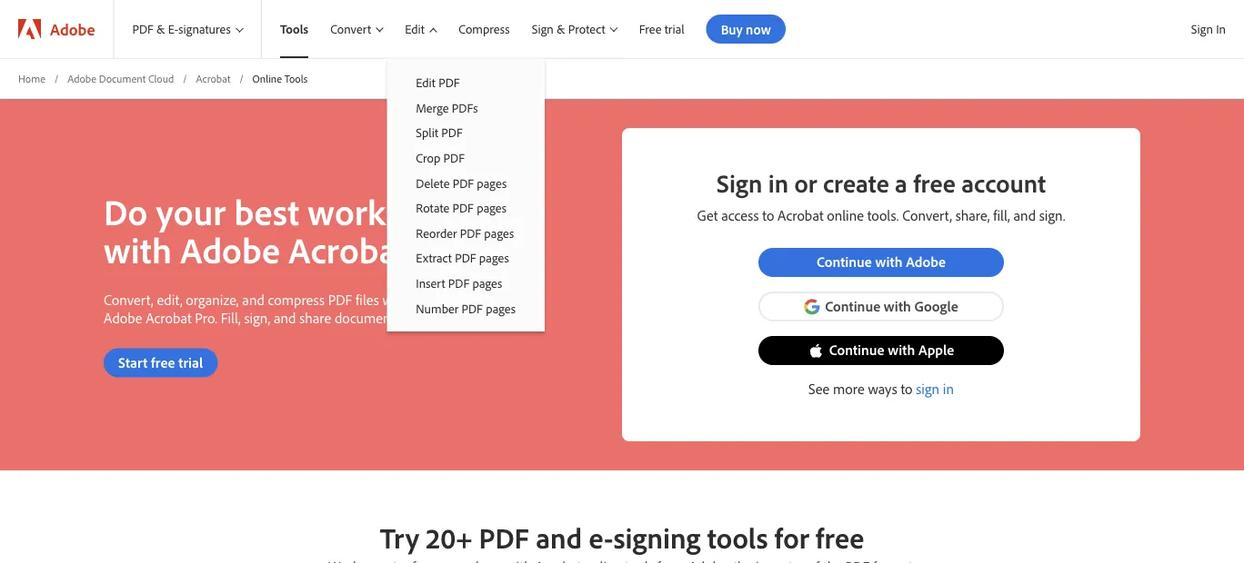 Task type: vqa. For each thing, say whether or not it's contained in the screenshot.
your
yes



Task type: describe. For each thing, give the bounding box(es) containing it.
online tools
[[253, 71, 308, 85]]

document
[[99, 71, 146, 85]]

pdfs
[[452, 100, 478, 116]]

sign.
[[1039, 206, 1065, 224]]

do
[[104, 188, 148, 234]]

pages for extract pdf pages
[[479, 250, 509, 266]]

free trial
[[639, 21, 685, 37]]

for
[[775, 520, 809, 556]]

sign,
[[244, 309, 270, 327]]

merge pdfs
[[416, 100, 478, 116]]

google
[[915, 297, 958, 315]]

rotate
[[416, 200, 450, 216]]

extract pdf pages
[[416, 250, 509, 266]]

fill,
[[221, 309, 241, 327]]

documents
[[335, 309, 401, 327]]

try
[[380, 520, 419, 556]]

edit for edit
[[405, 21, 425, 37]]

sign in or create a free account get access to acrobat online tools. convert, share, fill, and sign.
[[697, 166, 1065, 224]]

sign in link
[[916, 380, 954, 398]]

adobe inside do your best work online with adobe acrobat
[[180, 226, 280, 272]]

home link
[[18, 71, 45, 86]]

adobe inside continue with adobe link
[[906, 253, 946, 271]]

sign & protect
[[532, 21, 605, 37]]

merge
[[416, 100, 449, 116]]

start free trial link
[[104, 349, 218, 378]]

pdf for reorder
[[460, 225, 481, 241]]

free inside sign in or create a free account get access to acrobat online tools. convert, share, fill, and sign.
[[914, 166, 956, 199]]

split pdf link
[[387, 120, 545, 145]]

with for continue with adobe
[[875, 253, 903, 271]]

signing
[[614, 520, 701, 556]]

fill,
[[993, 206, 1010, 224]]

sign & protect button
[[514, 0, 621, 58]]

insert pdf pages link
[[387, 271, 545, 296]]

reorder
[[416, 225, 457, 241]]

share
[[299, 309, 331, 327]]

number
[[416, 300, 459, 316]]

adobe inside convert, edit, organize, and compress pdf files with adobe acrobat pro. fill, sign, and share documents too.
[[104, 309, 142, 327]]

edit button
[[387, 0, 440, 58]]

acrobat link
[[196, 71, 230, 86]]

reorder pdf pages link
[[387, 221, 545, 246]]

1 horizontal spatial free
[[816, 520, 864, 556]]

continue for continue with google
[[825, 297, 881, 315]]

pdf & e-signatures
[[132, 21, 231, 37]]

pages for insert pdf pages
[[472, 275, 502, 291]]

free
[[639, 21, 662, 37]]

continue with google
[[825, 297, 958, 315]]

tools link
[[262, 0, 312, 58]]

adobe document cloud
[[67, 71, 174, 85]]

compress link
[[440, 0, 514, 58]]

pdf for insert
[[448, 275, 470, 291]]

more
[[833, 380, 865, 398]]

crop pdf
[[416, 150, 465, 166]]

tools inside "link"
[[280, 21, 308, 37]]

best
[[234, 188, 299, 234]]

sign in button
[[1188, 14, 1230, 45]]

online inside sign in or create a free account get access to acrobat online tools. convert, share, fill, and sign.
[[827, 206, 864, 224]]

e-
[[168, 21, 178, 37]]

with for continue with apple
[[888, 341, 915, 359]]

rotate pdf pages link
[[387, 196, 545, 221]]

edit pdf link
[[387, 70, 545, 95]]

see
[[809, 380, 830, 398]]

and left e-
[[536, 520, 582, 556]]

number pdf pages
[[416, 300, 516, 316]]

e-
[[589, 520, 614, 556]]

1 horizontal spatial to
[[901, 380, 913, 398]]

free trial link
[[621, 0, 688, 58]]

adobe inside adobe document cloud link
[[67, 71, 96, 85]]

do your best work online with adobe acrobat
[[104, 188, 491, 272]]

pdf inside popup button
[[132, 21, 154, 37]]

delete pdf pages link
[[387, 170, 545, 196]]

continue with adobe link
[[759, 248, 1004, 277]]

pages for reorder pdf pages
[[484, 225, 514, 241]]

continue with google link
[[759, 292, 1004, 322]]

account
[[962, 166, 1046, 199]]

in
[[1216, 21, 1226, 37]]

your
[[156, 188, 226, 234]]

home
[[18, 71, 45, 85]]

convert, inside convert, edit, organize, and compress pdf files with adobe acrobat pro. fill, sign, and share documents too.
[[104, 290, 154, 309]]



Task type: locate. For each thing, give the bounding box(es) containing it.
2 horizontal spatial sign
[[1191, 21, 1213, 37]]

sign for in
[[717, 166, 763, 199]]

share,
[[956, 206, 990, 224]]

and right sign,
[[274, 309, 296, 327]]

pages down rotate pdf pages link
[[484, 225, 514, 241]]

adobe up google
[[906, 253, 946, 271]]

edit inside dropdown button
[[405, 21, 425, 37]]

online
[[394, 188, 491, 234], [827, 206, 864, 224]]

pdf up merge pdfs
[[439, 75, 460, 90]]

acrobat left pro.
[[146, 309, 192, 327]]

sign for in
[[1191, 21, 1213, 37]]

too.
[[404, 309, 426, 327]]

adobe left document
[[67, 71, 96, 85]]

continue with apple link
[[759, 336, 1004, 365]]

group containing edit pdf
[[387, 58, 545, 332]]

edit for edit pdf
[[416, 75, 436, 90]]

adobe up organize, on the bottom of page
[[180, 226, 280, 272]]

to left the sign
[[901, 380, 913, 398]]

sign for &
[[532, 21, 554, 37]]

with up the continue with google
[[875, 253, 903, 271]]

tools up online tools
[[280, 21, 308, 37]]

tools.
[[867, 206, 899, 224]]

pdf down insert pdf pages link
[[462, 300, 483, 316]]

adobe
[[50, 19, 95, 39], [67, 71, 96, 85], [180, 226, 280, 272], [906, 253, 946, 271], [104, 309, 142, 327]]

pdf for number
[[462, 300, 483, 316]]

sign inside sign & protect dropdown button
[[532, 21, 554, 37]]

sign
[[916, 380, 940, 398]]

0 vertical spatial continue
[[817, 253, 872, 271]]

acrobat inside convert, edit, organize, and compress pdf files with adobe acrobat pro. fill, sign, and share documents too.
[[146, 309, 192, 327]]

& left e-
[[157, 21, 165, 37]]

0 vertical spatial in
[[768, 166, 789, 199]]

reorder pdf pages
[[416, 225, 514, 241]]

1 vertical spatial trial
[[179, 353, 203, 371]]

1 horizontal spatial trial
[[665, 21, 685, 37]]

with up edit,
[[104, 226, 172, 272]]

pdf for delete
[[453, 175, 474, 191]]

online inside do your best work online with adobe acrobat
[[394, 188, 491, 234]]

adobe inside adobe link
[[50, 19, 95, 39]]

pdf for extract
[[455, 250, 476, 266]]

continue for continue with adobe
[[817, 253, 872, 271]]

to right access
[[762, 206, 774, 224]]

free inside "link"
[[151, 353, 175, 371]]

pdf left the files
[[328, 290, 352, 309]]

pro.
[[195, 309, 217, 327]]

pages for number pdf pages
[[486, 300, 516, 316]]

adobe up adobe document cloud
[[50, 19, 95, 39]]

continue with apple
[[829, 341, 954, 359]]

pdf right split
[[441, 125, 463, 141]]

continue
[[817, 253, 872, 271], [825, 297, 881, 315], [829, 341, 885, 359]]

free right start
[[151, 353, 175, 371]]

0 horizontal spatial sign
[[532, 21, 554, 37]]

0 vertical spatial tools
[[280, 21, 308, 37]]

free right a
[[914, 166, 956, 199]]

split
[[416, 125, 438, 141]]

access
[[721, 206, 759, 224]]

pdf
[[132, 21, 154, 37], [439, 75, 460, 90], [441, 125, 463, 141], [443, 150, 465, 166], [453, 175, 474, 191], [453, 200, 474, 216], [460, 225, 481, 241], [455, 250, 476, 266], [448, 275, 470, 291], [328, 290, 352, 309], [462, 300, 483, 316], [479, 520, 529, 556]]

pdf down reorder pdf pages link
[[455, 250, 476, 266]]

cloud
[[148, 71, 174, 85]]

with inside do your best work online with adobe acrobat
[[104, 226, 172, 272]]

crop
[[416, 150, 441, 166]]

delete pdf pages
[[416, 175, 507, 191]]

or
[[795, 166, 817, 199]]

1 horizontal spatial convert,
[[902, 206, 952, 224]]

compress
[[268, 290, 325, 309]]

1 horizontal spatial sign
[[717, 166, 763, 199]]

with right the files
[[382, 290, 409, 309]]

sign left protect
[[532, 21, 554, 37]]

1 horizontal spatial in
[[943, 380, 954, 398]]

with left google
[[884, 297, 911, 315]]

number pdf pages link
[[387, 296, 545, 321]]

convert button
[[312, 0, 387, 58]]

acrobat inside sign in or create a free account get access to acrobat online tools. convert, share, fill, and sign.
[[778, 206, 824, 224]]

to inside sign in or create a free account get access to acrobat online tools. convert, share, fill, and sign.
[[762, 206, 774, 224]]

sign inside sign in button
[[1191, 21, 1213, 37]]

tools
[[707, 520, 768, 556]]

sign inside sign in or create a free account get access to acrobat online tools. convert, share, fill, and sign.
[[717, 166, 763, 199]]

pdf for rotate
[[453, 200, 474, 216]]

1 vertical spatial convert,
[[104, 290, 154, 309]]

pages down insert pdf pages link
[[486, 300, 516, 316]]

edit up merge
[[416, 75, 436, 90]]

1 vertical spatial continue
[[825, 297, 881, 315]]

edit pdf
[[416, 75, 460, 90]]

edit
[[405, 21, 425, 37], [416, 75, 436, 90]]

pdf right 20+
[[479, 520, 529, 556]]

0 vertical spatial trial
[[665, 21, 685, 37]]

1 vertical spatial edit
[[416, 75, 436, 90]]

acrobat down or
[[778, 206, 824, 224]]

tools
[[280, 21, 308, 37], [285, 71, 308, 85]]

acrobat
[[196, 71, 230, 85], [778, 206, 824, 224], [288, 226, 408, 272], [146, 309, 192, 327]]

20+
[[426, 520, 472, 556]]

files
[[356, 290, 379, 309]]

& inside popup button
[[157, 21, 165, 37]]

start free trial
[[118, 353, 203, 371]]

pages
[[477, 175, 507, 191], [477, 200, 507, 216], [484, 225, 514, 241], [479, 250, 509, 266], [472, 275, 502, 291], [486, 300, 516, 316]]

pdf left e-
[[132, 21, 154, 37]]

pdf for crop
[[443, 150, 465, 166]]

0 vertical spatial edit
[[405, 21, 425, 37]]

extract
[[416, 250, 452, 266]]

pdf down delete pdf pages
[[453, 200, 474, 216]]

pages down "delete pdf pages" link
[[477, 200, 507, 216]]

protect
[[568, 21, 605, 37]]

& inside dropdown button
[[557, 21, 565, 37]]

1 vertical spatial free
[[151, 353, 175, 371]]

continue with adobe
[[817, 253, 946, 271]]

with left apple
[[888, 341, 915, 359]]

trial inside start free trial "link"
[[179, 353, 203, 371]]

0 horizontal spatial to
[[762, 206, 774, 224]]

0 horizontal spatial in
[[768, 166, 789, 199]]

free right for
[[816, 520, 864, 556]]

convert, inside sign in or create a free account get access to acrobat online tools. convert, share, fill, and sign.
[[902, 206, 952, 224]]

work
[[308, 188, 386, 234]]

ways
[[868, 380, 897, 398]]

convert
[[330, 21, 371, 37]]

in right the sign
[[943, 380, 954, 398]]

0 horizontal spatial &
[[157, 21, 165, 37]]

and
[[1014, 206, 1036, 224], [242, 290, 265, 309], [274, 309, 296, 327], [536, 520, 582, 556]]

pdf for edit
[[439, 75, 460, 90]]

pdf down the extract pdf pages
[[448, 275, 470, 291]]

adobe up start
[[104, 309, 142, 327]]

pdf right the 'crop'
[[443, 150, 465, 166]]

crop pdf link
[[387, 145, 545, 170]]

1 horizontal spatial &
[[557, 21, 565, 37]]

0 vertical spatial convert,
[[902, 206, 952, 224]]

pages down reorder pdf pages link
[[479, 250, 509, 266]]

sign in
[[1191, 21, 1226, 37]]

create
[[823, 166, 889, 199]]

continue up the more
[[829, 341, 885, 359]]

delete
[[416, 175, 450, 191]]

trial right free
[[665, 21, 685, 37]]

adobe link
[[0, 0, 113, 58]]

acrobat up the files
[[288, 226, 408, 272]]

and inside sign in or create a free account get access to acrobat online tools. convert, share, fill, and sign.
[[1014, 206, 1036, 224]]

sign left 'in'
[[1191, 21, 1213, 37]]

0 horizontal spatial trial
[[179, 353, 203, 371]]

2 vertical spatial continue
[[829, 341, 885, 359]]

pdf inside convert, edit, organize, and compress pdf files with adobe acrobat pro. fill, sign, and share documents too.
[[328, 290, 352, 309]]

0 horizontal spatial free
[[151, 353, 175, 371]]

apple
[[919, 341, 954, 359]]

a
[[895, 166, 908, 199]]

insert
[[416, 275, 445, 291]]

edit up edit pdf
[[405, 21, 425, 37]]

trial down pro.
[[179, 353, 203, 371]]

continue for continue with apple
[[829, 341, 885, 359]]

pages for rotate pdf pages
[[477, 200, 507, 216]]

pages down crop pdf link
[[477, 175, 507, 191]]

get
[[697, 206, 718, 224]]

in inside sign in or create a free account get access to acrobat online tools. convert, share, fill, and sign.
[[768, 166, 789, 199]]

extract pdf pages link
[[387, 246, 545, 271]]

group
[[387, 58, 545, 332]]

& for sign
[[557, 21, 565, 37]]

to
[[762, 206, 774, 224], [901, 380, 913, 398]]

acrobat inside do your best work online with adobe acrobat
[[288, 226, 408, 272]]

0 horizontal spatial convert,
[[104, 290, 154, 309]]

& left protect
[[557, 21, 565, 37]]

rotate pdf pages
[[416, 200, 507, 216]]

sign up access
[[717, 166, 763, 199]]

0 vertical spatial free
[[914, 166, 956, 199]]

convert,
[[902, 206, 952, 224], [104, 290, 154, 309]]

1 vertical spatial in
[[943, 380, 954, 398]]

edit,
[[157, 290, 182, 309]]

start
[[118, 353, 148, 371]]

1 horizontal spatial online
[[827, 206, 864, 224]]

in left or
[[768, 166, 789, 199]]

1 vertical spatial tools
[[285, 71, 308, 85]]

continue down continue with adobe link
[[825, 297, 881, 315]]

signatures
[[178, 21, 231, 37]]

1 vertical spatial to
[[901, 380, 913, 398]]

edit inside group
[[416, 75, 436, 90]]

sign
[[532, 21, 554, 37], [1191, 21, 1213, 37], [717, 166, 763, 199]]

pdf up "rotate pdf pages"
[[453, 175, 474, 191]]

pages for delete pdf pages
[[477, 175, 507, 191]]

2 horizontal spatial free
[[914, 166, 956, 199]]

split pdf
[[416, 125, 463, 141]]

& for pdf
[[157, 21, 165, 37]]

insert pdf pages
[[416, 275, 502, 291]]

acrobat down signatures
[[196, 71, 230, 85]]

convert, down a
[[902, 206, 952, 224]]

0 vertical spatial to
[[762, 206, 774, 224]]

convert, left edit,
[[104, 290, 154, 309]]

with for continue with google
[[884, 297, 911, 315]]

continue up continue with google link
[[817, 253, 872, 271]]

pdf & e-signatures button
[[114, 0, 261, 58]]

0 horizontal spatial online
[[394, 188, 491, 234]]

trial inside free trial link
[[665, 21, 685, 37]]

free
[[914, 166, 956, 199], [151, 353, 175, 371], [816, 520, 864, 556]]

with inside convert, edit, organize, and compress pdf files with adobe acrobat pro. fill, sign, and share documents too.
[[382, 290, 409, 309]]

adobe document cloud link
[[67, 71, 174, 86]]

&
[[557, 21, 565, 37], [157, 21, 165, 37]]

and right fill,
[[1014, 206, 1036, 224]]

and right the fill,
[[242, 290, 265, 309]]

organize,
[[186, 290, 239, 309]]

pdf down rotate pdf pages link
[[460, 225, 481, 241]]

convert, edit, organize, and compress pdf files with adobe acrobat pro. fill, sign, and share documents too.
[[104, 290, 426, 327]]

tools right online
[[285, 71, 308, 85]]

try 20+ pdf and e-signing tools for free
[[380, 520, 864, 556]]

pdf for split
[[441, 125, 463, 141]]

2 vertical spatial free
[[816, 520, 864, 556]]

see more ways to sign in
[[809, 380, 954, 398]]

pages down "extract pdf pages" link
[[472, 275, 502, 291]]

merge pdfs link
[[387, 95, 545, 120]]

with
[[104, 226, 172, 272], [875, 253, 903, 271], [382, 290, 409, 309], [884, 297, 911, 315], [888, 341, 915, 359]]

trial
[[665, 21, 685, 37], [179, 353, 203, 371]]



